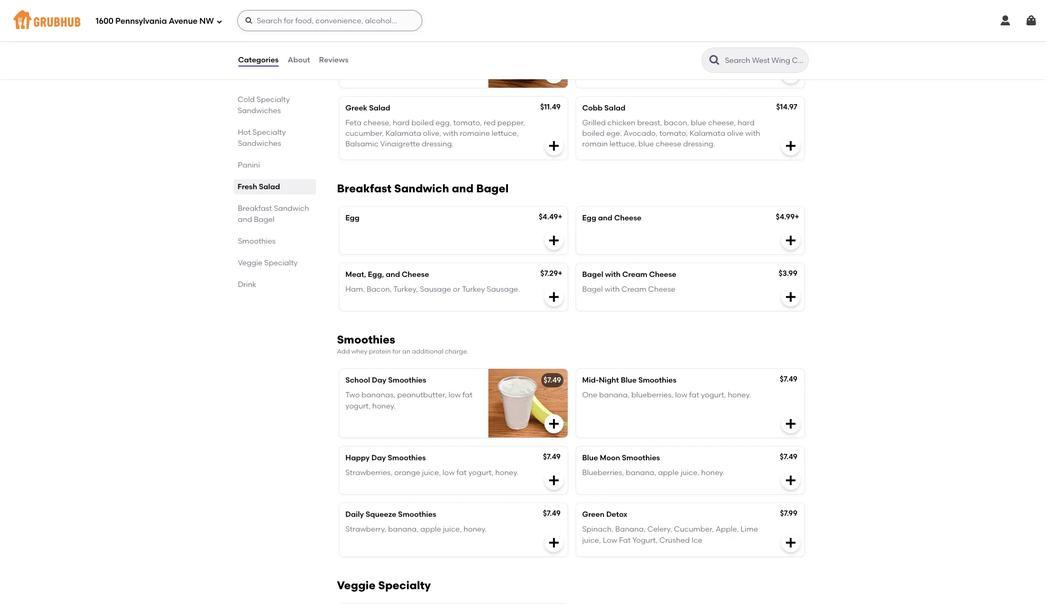 Task type: describe. For each thing, give the bounding box(es) containing it.
grilled chicken breast, bacon, blue cheese, hard boiled ege. avocado, tomato, kalamata olive with romain lettuce, blue cheese dressing.
[[583, 118, 761, 149]]

yogurt, for one banana, blueberries, low fat yogurt, honey.
[[702, 391, 727, 400]]

avenue
[[169, 16, 198, 26]]

moon
[[600, 454, 621, 463]]

blueberries, banana, apple juice, honey.
[[583, 469, 725, 478]]

veggie inside tab
[[238, 259, 263, 268]]

$4.49
[[539, 212, 558, 221]]

house
[[423, 41, 444, 50]]

tomato, carrot, cucumber, with romaine lettuce, balsamic vinaigrette. button
[[576, 19, 805, 88]]

greek
[[346, 103, 368, 112]]

sausage.
[[487, 285, 520, 294]]

mid-night blue smoothies
[[583, 376, 677, 385]]

1 horizontal spatial veggie specialty
[[337, 579, 431, 592]]

happy
[[346, 454, 370, 463]]

+ for $4.49
[[558, 212, 563, 221]]

olive,
[[423, 129, 442, 138]]

smoothies inside smoothies add whey protein for an additional charge.
[[337, 333, 395, 346]]

school day smoothies
[[346, 376, 427, 385]]

breast,
[[638, 118, 663, 127]]

parmesan,
[[383, 41, 421, 50]]

kalamata inside grilled chicken breast, bacon, blue cheese, hard boiled ege. avocado, tomato, kalamata olive with romain lettuce, blue cheese dressing.
[[690, 129, 726, 138]]

sandwiches for hot
[[238, 139, 281, 148]]

happy day smoothies
[[346, 454, 426, 463]]

cheese, inside feta cheese, hard boiled egg, tomato, red pepper, cucumber, kalamata olive, with romaine lettuce, balsamic vinaigrette dressing.
[[364, 118, 391, 127]]

cucumber, inside feta cheese, hard boiled egg, tomato, red pepper, cucumber, kalamata olive, with romaine lettuce, balsamic vinaigrette dressing.
[[346, 129, 384, 138]]

breakfast sandwich and bagel tab
[[238, 203, 312, 225]]

whey
[[352, 348, 368, 355]]

egg,
[[368, 270, 384, 279]]

hard inside feta cheese, hard boiled egg, tomato, red pepper, cucumber, kalamata olive, with romaine lettuce, balsamic vinaigrette dressing.
[[393, 118, 410, 127]]

smoothies up two bananas, peanutbutter, low fat yogurt, honey.
[[388, 376, 427, 385]]

red
[[484, 118, 496, 127]]

Search for food, convenience, alcohol... search field
[[237, 10, 423, 31]]

dressing. inside shredded parmesan, house croutons, with romaine lettuce, caesar dressing.
[[374, 62, 406, 71]]

vinaigrette.
[[618, 51, 658, 60]]

main navigation navigation
[[0, 0, 1047, 41]]

fat for juice,
[[457, 469, 467, 478]]

cheese
[[656, 140, 682, 149]]

lettuce, inside grilled chicken breast, bacon, blue cheese, hard boiled ege. avocado, tomato, kalamata olive with romain lettuce, blue cheese dressing.
[[610, 140, 637, 149]]

romaine inside shredded parmesan, house croutons, with romaine lettuce, caesar dressing.
[[398, 51, 428, 60]]

smoothies up strawberry, banana, apple juice, honey.
[[398, 511, 437, 520]]

daily squeeze smoothies
[[346, 511, 437, 520]]

ice
[[692, 536, 703, 545]]

day for school
[[372, 376, 387, 385]]

cheese, inside grilled chicken breast, bacon, blue cheese, hard boiled ege. avocado, tomato, kalamata olive with romain lettuce, blue cheese dressing.
[[709, 118, 736, 127]]

salad for greek salad
[[369, 103, 391, 112]]

ege.
[[607, 129, 622, 138]]

1 vertical spatial cream
[[622, 285, 647, 294]]

veggie specialty tab
[[238, 258, 312, 269]]

peanutbutter,
[[398, 391, 447, 400]]

croutons,
[[346, 51, 379, 60]]

blueberries,
[[583, 469, 625, 478]]

squeeze
[[366, 511, 397, 520]]

sausage
[[420, 285, 452, 294]]

tomato, inside feta cheese, hard boiled egg, tomato, red pepper, cucumber, kalamata olive, with romaine lettuce, balsamic vinaigrette dressing.
[[454, 118, 482, 127]]

breakfast inside tab
[[238, 204, 272, 213]]

$4.49 +
[[539, 212, 563, 221]]

add
[[337, 348, 350, 355]]

daily
[[346, 511, 364, 520]]

ham,
[[346, 285, 365, 294]]

cold specialty sandwiches tab
[[238, 94, 312, 116]]

yogurt, for two bananas, peanutbutter, low fat yogurt, honey.
[[346, 402, 371, 411]]

meat,
[[346, 270, 366, 279]]

chicken
[[608, 118, 636, 127]]

orange
[[395, 469, 421, 478]]

breakfast sandwich and bagel inside tab
[[238, 204, 309, 224]]

svg image for strawberry, banana, apple juice, honey.
[[548, 537, 561, 550]]

night
[[599, 376, 620, 385]]

dressing. inside feta cheese, hard boiled egg, tomato, red pepper, cucumber, kalamata olive, with romaine lettuce, balsamic vinaigrette dressing.
[[422, 140, 454, 149]]

green
[[583, 511, 605, 520]]

lettuce, inside tomato, carrot, cucumber, with romaine lettuce, balsamic vinaigrette.
[[729, 41, 756, 50]]

shredded
[[346, 41, 381, 50]]

tomato, inside grilled chicken breast, bacon, blue cheese, hard boiled ege. avocado, tomato, kalamata olive with romain lettuce, blue cheese dressing.
[[660, 129, 688, 138]]

0 vertical spatial cream
[[623, 270, 648, 279]]

1 vertical spatial blue
[[583, 454, 599, 463]]

bacon,
[[664, 118, 690, 127]]

romaine inside tomato, carrot, cucumber, with romaine lettuce, balsamic vinaigrette.
[[697, 41, 727, 50]]

sandwich inside breakfast sandwich and bagel
[[274, 204, 309, 213]]

balsamic
[[346, 140, 379, 149]]

banana, for squeeze
[[388, 525, 419, 534]]

banana, for night
[[600, 391, 630, 400]]

banana,
[[616, 525, 646, 534]]

romain
[[583, 140, 608, 149]]

kalamata inside feta cheese, hard boiled egg, tomato, red pepper, cucumber, kalamata olive, with romaine lettuce, balsamic vinaigrette dressing.
[[386, 129, 422, 138]]

avocado,
[[624, 129, 658, 138]]

bacon,
[[367, 285, 392, 294]]

$7.99
[[781, 509, 798, 518]]

with inside grilled chicken breast, bacon, blue cheese, hard boiled ege. avocado, tomato, kalamata olive with romain lettuce, blue cheese dressing.
[[746, 129, 761, 138]]

tomato,
[[583, 41, 612, 50]]

1 horizontal spatial veggie
[[337, 579, 376, 592]]

lime
[[741, 525, 759, 534]]

cobb
[[583, 103, 603, 112]]

sandwiches for cold
[[238, 106, 281, 115]]

Search West Wing Cafe - Penn Ave search field
[[725, 56, 805, 66]]

1 horizontal spatial sandwich
[[395, 182, 449, 195]]

caesar salad image
[[489, 19, 568, 88]]

$7.29 +
[[541, 269, 563, 278]]

+ for $4.99
[[795, 212, 800, 221]]

categories button
[[238, 41, 279, 79]]

ham, bacon, turkey, sausage or turkey sausage.
[[346, 285, 520, 294]]

fat
[[620, 536, 631, 545]]

$3.99
[[779, 269, 798, 278]]

smoothies up blueberries, banana, apple juice, honey.
[[622, 454, 661, 463]]

two
[[346, 391, 360, 400]]

svg image for spinach, banana, celery, cucumber, apple, lime juice, low fat yogurt, crushed ice
[[785, 537, 798, 550]]

cold specialty sandwiches
[[238, 95, 290, 115]]

strawberry, banana, apple juice, honey.
[[346, 525, 487, 534]]

celery,
[[648, 525, 673, 534]]

salad for caesar salad
[[374, 26, 395, 35]]

school day smoothies image
[[489, 369, 568, 438]]

$11.49
[[541, 102, 561, 111]]

spinach,
[[583, 525, 614, 534]]

blue moon smoothies
[[583, 454, 661, 463]]

panini tab
[[238, 160, 312, 171]]

boiled inside feta cheese, hard boiled egg, tomato, red pepper, cucumber, kalamata olive, with romaine lettuce, balsamic vinaigrette dressing.
[[412, 118, 434, 127]]

1600
[[96, 16, 114, 26]]

1600 pennsylvania avenue nw
[[96, 16, 214, 26]]

and inside tab
[[238, 215, 252, 224]]

panini
[[238, 161, 260, 170]]

yogurt,
[[633, 536, 658, 545]]

smoothies up orange
[[388, 454, 426, 463]]

cucumber,
[[675, 525, 714, 534]]

apple for daily squeeze smoothies
[[421, 525, 442, 534]]

school
[[346, 376, 370, 385]]

balsamic
[[583, 51, 616, 60]]

romaine inside feta cheese, hard boiled egg, tomato, red pepper, cucumber, kalamata olive, with romaine lettuce, balsamic vinaigrette dressing.
[[460, 129, 490, 138]]

drink
[[238, 280, 256, 289]]

boiled inside grilled chicken breast, bacon, blue cheese, hard boiled ege. avocado, tomato, kalamata olive with romain lettuce, blue cheese dressing.
[[583, 129, 605, 138]]

juice, inside spinach, banana, celery, cucumber, apple, lime juice, low fat yogurt, crushed ice
[[583, 536, 602, 545]]

egg and cheese
[[583, 214, 642, 223]]

caesar salad
[[346, 26, 395, 35]]

search icon image
[[709, 54, 721, 67]]

strawberries, orange juice, low fat yogurt, honey.
[[346, 469, 519, 478]]

honey. for one banana, blueberries, low fat yogurt, honey.
[[728, 391, 752, 400]]

1 vertical spatial blue
[[639, 140, 655, 149]]



Task type: locate. For each thing, give the bounding box(es) containing it.
apple,
[[716, 525, 739, 534]]

fresh salad tab
[[238, 181, 312, 193]]

tomato, left red at left top
[[454, 118, 482, 127]]

0 horizontal spatial breakfast
[[238, 204, 272, 213]]

smoothies up the whey
[[337, 333, 395, 346]]

1 horizontal spatial egg
[[583, 214, 597, 223]]

0 vertical spatial caesar
[[346, 26, 372, 35]]

specialty for hot specialty sandwiches tab
[[253, 128, 286, 137]]

or
[[453, 285, 461, 294]]

fat for peanutbutter,
[[463, 391, 473, 400]]

1 vertical spatial yogurt,
[[346, 402, 371, 411]]

1 vertical spatial banana,
[[626, 469, 657, 478]]

grilled
[[583, 118, 606, 127]]

veggie specialty
[[238, 259, 298, 268], [337, 579, 431, 592]]

breakfast sandwich and bagel
[[337, 182, 509, 195], [238, 204, 309, 224]]

apple for blue moon smoothies
[[659, 469, 679, 478]]

one banana, blueberries, low fat yogurt, honey.
[[583, 391, 752, 400]]

2 vertical spatial yogurt,
[[469, 469, 494, 478]]

$7.49 for strawberry, banana, apple juice, honey.
[[543, 509, 561, 518]]

hard
[[393, 118, 410, 127], [738, 118, 755, 127]]

drink tab
[[238, 279, 312, 290]]

low right peanutbutter,
[[449, 391, 461, 400]]

bagel
[[477, 182, 509, 195], [254, 215, 274, 224], [583, 270, 604, 279], [583, 285, 603, 294]]

dressing. down the 'parmesan,'
[[374, 62, 406, 71]]

egg for egg and cheese
[[583, 214, 597, 223]]

2 hard from the left
[[738, 118, 755, 127]]

breakfast sandwich and bagel up smoothies tab
[[238, 204, 309, 224]]

1 cheese, from the left
[[364, 118, 391, 127]]

0 vertical spatial blue
[[621, 376, 637, 385]]

0 vertical spatial apple
[[659, 469, 679, 478]]

$7.49 for strawberries, orange juice, low fat yogurt, honey.
[[543, 453, 561, 462]]

$7.49 for blueberries, banana, apple juice, honey.
[[780, 453, 798, 462]]

egg for egg
[[346, 214, 360, 223]]

0 vertical spatial bagel with cream cheese
[[583, 270, 677, 279]]

with inside feta cheese, hard boiled egg, tomato, red pepper, cucumber, kalamata olive, with romaine lettuce, balsamic vinaigrette dressing.
[[443, 129, 458, 138]]

0 vertical spatial romaine
[[697, 41, 727, 50]]

smoothies tab
[[238, 236, 312, 247]]

0 horizontal spatial breakfast sandwich and bagel
[[238, 204, 309, 224]]

sandwiches inside cold specialty sandwiches
[[238, 106, 281, 115]]

1 vertical spatial sandwiches
[[238, 139, 281, 148]]

2 caesar from the top
[[346, 62, 372, 71]]

1 vertical spatial veggie specialty
[[337, 579, 431, 592]]

romaine
[[697, 41, 727, 50], [398, 51, 428, 60], [460, 129, 490, 138]]

$4.99
[[777, 212, 795, 221]]

sandwiches
[[238, 106, 281, 115], [238, 139, 281, 148]]

about button
[[287, 41, 311, 79]]

caesar down croutons,
[[346, 62, 372, 71]]

0 horizontal spatial hard
[[393, 118, 410, 127]]

tomato, down bacon,
[[660, 129, 688, 138]]

sandwich down fresh salad tab
[[274, 204, 309, 213]]

dressing.
[[374, 62, 406, 71], [422, 140, 454, 149], [684, 140, 716, 149]]

smoothies up blueberries,
[[639, 376, 677, 385]]

lettuce, up search west wing cafe - penn ave search box on the right top of the page
[[729, 41, 756, 50]]

yogurt, for strawberries, orange juice, low fat yogurt, honey.
[[469, 469, 494, 478]]

kalamata up vinaigrette
[[386, 129, 422, 138]]

additional
[[412, 348, 444, 355]]

fresh
[[238, 183, 257, 192]]

1 horizontal spatial tomato,
[[660, 129, 688, 138]]

day
[[372, 376, 387, 385], [372, 454, 386, 463]]

0 horizontal spatial tomato,
[[454, 118, 482, 127]]

0 vertical spatial sandwich
[[395, 182, 449, 195]]

with inside shredded parmesan, house croutons, with romaine lettuce, caesar dressing.
[[381, 51, 396, 60]]

1 horizontal spatial cucumber,
[[640, 41, 678, 50]]

svg image
[[245, 16, 253, 25], [548, 139, 561, 152], [785, 139, 798, 152], [548, 234, 561, 247], [785, 234, 798, 247], [548, 418, 561, 431], [785, 475, 798, 487], [548, 537, 561, 550], [785, 537, 798, 550]]

sandwich down vinaigrette
[[395, 182, 449, 195]]

egg
[[346, 214, 360, 223], [583, 214, 597, 223]]

salad up the 'parmesan,'
[[374, 26, 395, 35]]

for
[[393, 348, 401, 355]]

specialty inside hot specialty sandwiches
[[253, 128, 286, 137]]

low for juice,
[[443, 469, 455, 478]]

blue down avocado,
[[639, 140, 655, 149]]

1 sandwiches from the top
[[238, 106, 281, 115]]

day up bananas,
[[372, 376, 387, 385]]

1 horizontal spatial breakfast sandwich and bagel
[[337, 182, 509, 195]]

1 horizontal spatial boiled
[[583, 129, 605, 138]]

an
[[403, 348, 411, 355]]

$14.97
[[777, 102, 798, 111]]

2 egg from the left
[[583, 214, 597, 223]]

svg image
[[1000, 14, 1013, 27], [1026, 14, 1038, 27], [216, 18, 223, 25], [548, 67, 561, 80], [785, 67, 798, 80], [548, 291, 561, 303], [785, 291, 798, 303], [785, 418, 798, 431], [548, 475, 561, 487]]

banana, down daily squeeze smoothies
[[388, 525, 419, 534]]

1 horizontal spatial blue
[[621, 376, 637, 385]]

smoothies add whey protein for an additional charge.
[[337, 333, 469, 355]]

breakfast
[[337, 182, 392, 195], [238, 204, 272, 213]]

fat for blueberries,
[[690, 391, 700, 400]]

svg image for feta cheese, hard boiled egg, tomato, red pepper, cucumber, kalamata olive, with romaine lettuce, balsamic vinaigrette dressing.
[[548, 139, 561, 152]]

low
[[603, 536, 618, 545]]

crushed
[[660, 536, 690, 545]]

lettuce, down the ege.
[[610, 140, 637, 149]]

1 vertical spatial bagel with cream cheese
[[583, 285, 676, 294]]

cheese, down greek salad
[[364, 118, 391, 127]]

salad right fresh
[[259, 183, 280, 192]]

kalamata
[[386, 129, 422, 138], [690, 129, 726, 138]]

salad inside tab
[[259, 183, 280, 192]]

blue left moon
[[583, 454, 599, 463]]

strawberry,
[[346, 525, 387, 534]]

blue right night
[[621, 376, 637, 385]]

0 horizontal spatial apple
[[421, 525, 442, 534]]

0 horizontal spatial egg
[[346, 214, 360, 223]]

$4.99 +
[[777, 212, 800, 221]]

pepper,
[[498, 118, 525, 127]]

day for happy
[[372, 454, 386, 463]]

hard inside grilled chicken breast, bacon, blue cheese, hard boiled ege. avocado, tomato, kalamata olive with romain lettuce, blue cheese dressing.
[[738, 118, 755, 127]]

2 horizontal spatial romaine
[[697, 41, 727, 50]]

sandwiches down the hot
[[238, 139, 281, 148]]

fat inside two bananas, peanutbutter, low fat yogurt, honey.
[[463, 391, 473, 400]]

2 kalamata from the left
[[690, 129, 726, 138]]

lettuce, inside feta cheese, hard boiled egg, tomato, red pepper, cucumber, kalamata olive, with romaine lettuce, balsamic vinaigrette dressing.
[[492, 129, 519, 138]]

$7.49
[[780, 375, 798, 384], [544, 376, 562, 385], [543, 453, 561, 462], [780, 453, 798, 462], [543, 509, 561, 518]]

dressing. inside grilled chicken breast, bacon, blue cheese, hard boiled ege. avocado, tomato, kalamata olive with romain lettuce, blue cheese dressing.
[[684, 140, 716, 149]]

lettuce, down house at the top
[[430, 51, 457, 60]]

one
[[583, 391, 598, 400]]

dressing. right cheese
[[684, 140, 716, 149]]

$7.29
[[541, 269, 558, 278]]

cucumber, inside tomato, carrot, cucumber, with romaine lettuce, balsamic vinaigrette.
[[640, 41, 678, 50]]

day up strawberries,
[[372, 454, 386, 463]]

1 vertical spatial romaine
[[398, 51, 428, 60]]

with inside tomato, carrot, cucumber, with romaine lettuce, balsamic vinaigrette.
[[680, 41, 695, 50]]

blue right bacon,
[[691, 118, 707, 127]]

salad
[[374, 26, 395, 35], [369, 103, 391, 112], [605, 103, 626, 112], [259, 183, 280, 192]]

0 horizontal spatial yogurt,
[[346, 402, 371, 411]]

specialty inside cold specialty sandwiches
[[257, 95, 290, 104]]

1 vertical spatial breakfast
[[238, 204, 272, 213]]

breakfast down balsamic
[[337, 182, 392, 195]]

svg image for two bananas, peanutbutter, low fat yogurt, honey.
[[548, 418, 561, 431]]

0 horizontal spatial dressing.
[[374, 62, 406, 71]]

cucumber, up vinaigrette.
[[640, 41, 678, 50]]

breakfast down the fresh salad
[[238, 204, 272, 213]]

+ for $7.29
[[558, 269, 563, 278]]

1 bagel with cream cheese from the top
[[583, 270, 677, 279]]

2 vertical spatial banana,
[[388, 525, 419, 534]]

mid-
[[583, 376, 599, 385]]

vinaigrette
[[381, 140, 420, 149]]

1 vertical spatial tomato,
[[660, 129, 688, 138]]

0 horizontal spatial blue
[[583, 454, 599, 463]]

and
[[452, 182, 474, 195], [599, 214, 613, 223], [238, 215, 252, 224], [386, 270, 400, 279]]

0 horizontal spatial romaine
[[398, 51, 428, 60]]

sandwiches inside hot specialty sandwiches
[[238, 139, 281, 148]]

salad right greek at the left
[[369, 103, 391, 112]]

lettuce, inside shredded parmesan, house croutons, with romaine lettuce, caesar dressing.
[[430, 51, 457, 60]]

honey. for strawberries, orange juice, low fat yogurt, honey.
[[496, 469, 519, 478]]

caesar
[[346, 26, 372, 35], [346, 62, 372, 71]]

reviews
[[319, 55, 349, 64]]

low for peanutbutter,
[[449, 391, 461, 400]]

bagel with cream cheese
[[583, 270, 677, 279], [583, 285, 676, 294]]

low
[[449, 391, 461, 400], [676, 391, 688, 400], [443, 469, 455, 478]]

kalamata left the "olive"
[[690, 129, 726, 138]]

1 horizontal spatial kalamata
[[690, 129, 726, 138]]

about
[[288, 55, 310, 64]]

salad up chicken
[[605, 103, 626, 112]]

two bananas, peanutbutter, low fat yogurt, honey.
[[346, 391, 473, 411]]

specialty for cold specialty sandwiches tab
[[257, 95, 290, 104]]

1 horizontal spatial blue
[[691, 118, 707, 127]]

blueberries,
[[632, 391, 674, 400]]

egg,
[[436, 118, 452, 127]]

specialty
[[257, 95, 290, 104], [253, 128, 286, 137], [264, 259, 298, 268], [379, 579, 431, 592]]

sandwich
[[395, 182, 449, 195], [274, 204, 309, 213]]

low for blueberries,
[[676, 391, 688, 400]]

$7.49 for one banana, blueberries, low fat yogurt, honey.
[[780, 375, 798, 384]]

1 vertical spatial apple
[[421, 525, 442, 534]]

bagel inside breakfast sandwich and bagel tab
[[254, 215, 274, 224]]

olive
[[728, 129, 744, 138]]

0 vertical spatial veggie
[[238, 259, 263, 268]]

juice,
[[422, 469, 441, 478], [681, 469, 700, 478], [443, 525, 462, 534], [583, 536, 602, 545]]

strawberries,
[[346, 469, 393, 478]]

cheese, up the "olive"
[[709, 118, 736, 127]]

banana, down blue moon smoothies
[[626, 469, 657, 478]]

0 vertical spatial breakfast sandwich and bagel
[[337, 182, 509, 195]]

romaine up search icon
[[697, 41, 727, 50]]

0 horizontal spatial blue
[[639, 140, 655, 149]]

0 vertical spatial breakfast
[[337, 182, 392, 195]]

veggie
[[238, 259, 263, 268], [337, 579, 376, 592]]

cream
[[623, 270, 648, 279], [622, 285, 647, 294]]

1 vertical spatial veggie
[[337, 579, 376, 592]]

green detox
[[583, 511, 628, 520]]

1 vertical spatial caesar
[[346, 62, 372, 71]]

sandwiches down cold
[[238, 106, 281, 115]]

cucumber, up balsamic
[[346, 129, 384, 138]]

veggie specialty inside veggie specialty tab
[[238, 259, 298, 268]]

low right blueberries,
[[676, 391, 688, 400]]

honey. for two bananas, peanutbutter, low fat yogurt, honey.
[[373, 402, 396, 411]]

1 horizontal spatial dressing.
[[422, 140, 454, 149]]

carrot,
[[614, 41, 638, 50]]

banana, for moon
[[626, 469, 657, 478]]

meat, egg, and cheese
[[346, 270, 429, 279]]

0 horizontal spatial cucumber,
[[346, 129, 384, 138]]

lettuce,
[[729, 41, 756, 50], [430, 51, 457, 60], [492, 129, 519, 138], [610, 140, 637, 149]]

0 horizontal spatial sandwich
[[274, 204, 309, 213]]

1 kalamata from the left
[[386, 129, 422, 138]]

1 vertical spatial cucumber,
[[346, 129, 384, 138]]

hot specialty sandwiches tab
[[238, 127, 312, 149]]

0 horizontal spatial cheese,
[[364, 118, 391, 127]]

hard up vinaigrette
[[393, 118, 410, 127]]

0 horizontal spatial veggie specialty
[[238, 259, 298, 268]]

charge.
[[445, 348, 469, 355]]

2 horizontal spatial dressing.
[[684, 140, 716, 149]]

yogurt, inside two bananas, peanutbutter, low fat yogurt, honey.
[[346, 402, 371, 411]]

svg image for blueberries, banana, apple juice, honey.
[[785, 475, 798, 487]]

blue
[[621, 376, 637, 385], [583, 454, 599, 463]]

0 vertical spatial tomato,
[[454, 118, 482, 127]]

specialty for veggie specialty tab
[[264, 259, 298, 268]]

hot
[[238, 128, 251, 137]]

0 vertical spatial day
[[372, 376, 387, 385]]

0 vertical spatial yogurt,
[[702, 391, 727, 400]]

1 horizontal spatial breakfast
[[337, 182, 392, 195]]

0 vertical spatial boiled
[[412, 118, 434, 127]]

pennsylvania
[[116, 16, 167, 26]]

boiled up olive,
[[412, 118, 434, 127]]

salad for cobb salad
[[605, 103, 626, 112]]

0 vertical spatial sandwiches
[[238, 106, 281, 115]]

honey. inside two bananas, peanutbutter, low fat yogurt, honey.
[[373, 402, 396, 411]]

caesar inside shredded parmesan, house croutons, with romaine lettuce, caesar dressing.
[[346, 62, 372, 71]]

banana,
[[600, 391, 630, 400], [626, 469, 657, 478], [388, 525, 419, 534]]

2 horizontal spatial yogurt,
[[702, 391, 727, 400]]

2 vertical spatial romaine
[[460, 129, 490, 138]]

1 horizontal spatial cheese,
[[709, 118, 736, 127]]

1 horizontal spatial hard
[[738, 118, 755, 127]]

apple down blue moon smoothies
[[659, 469, 679, 478]]

1 vertical spatial day
[[372, 454, 386, 463]]

0 vertical spatial banana,
[[600, 391, 630, 400]]

low right orange
[[443, 469, 455, 478]]

with
[[680, 41, 695, 50], [381, 51, 396, 60], [443, 129, 458, 138], [746, 129, 761, 138], [606, 270, 621, 279], [605, 285, 620, 294]]

0 horizontal spatial boiled
[[412, 118, 434, 127]]

2 bagel with cream cheese from the top
[[583, 285, 676, 294]]

apple
[[659, 469, 679, 478], [421, 525, 442, 534]]

romaine down the 'parmesan,'
[[398, 51, 428, 60]]

1 horizontal spatial romaine
[[460, 129, 490, 138]]

categories
[[238, 55, 279, 64]]

breakfast sandwich and bagel down vinaigrette
[[337, 182, 509, 195]]

1 egg from the left
[[346, 214, 360, 223]]

turkey
[[462, 285, 485, 294]]

svg image inside main navigation navigation
[[245, 16, 253, 25]]

low inside two bananas, peanutbutter, low fat yogurt, honey.
[[449, 391, 461, 400]]

1 caesar from the top
[[346, 26, 372, 35]]

1 vertical spatial breakfast sandwich and bagel
[[238, 204, 309, 224]]

turkey,
[[394, 285, 418, 294]]

1 horizontal spatial apple
[[659, 469, 679, 478]]

0 horizontal spatial kalamata
[[386, 129, 422, 138]]

apple down daily squeeze smoothies
[[421, 525, 442, 534]]

boiled down grilled
[[583, 129, 605, 138]]

hot specialty sandwiches
[[238, 128, 286, 148]]

smoothies up veggie specialty tab
[[238, 237, 276, 246]]

dressing. down olive,
[[422, 140, 454, 149]]

0 vertical spatial veggie specialty
[[238, 259, 298, 268]]

romaine down red at left top
[[460, 129, 490, 138]]

0 vertical spatial cucumber,
[[640, 41, 678, 50]]

2 cheese, from the left
[[709, 118, 736, 127]]

greek salad
[[346, 103, 391, 112]]

1 horizontal spatial yogurt,
[[469, 469, 494, 478]]

1 vertical spatial boiled
[[583, 129, 605, 138]]

0 vertical spatial blue
[[691, 118, 707, 127]]

caesar up shredded
[[346, 26, 372, 35]]

1 vertical spatial sandwich
[[274, 204, 309, 213]]

smoothies inside tab
[[238, 237, 276, 246]]

0 horizontal spatial veggie
[[238, 259, 263, 268]]

protein
[[369, 348, 391, 355]]

1 hard from the left
[[393, 118, 410, 127]]

svg image for grilled chicken breast, bacon, blue cheese, hard boiled ege. avocado, tomato, kalamata olive with romain lettuce, blue cheese dressing.
[[785, 139, 798, 152]]

banana, down night
[[600, 391, 630, 400]]

lettuce, down pepper,
[[492, 129, 519, 138]]

hard up the "olive"
[[738, 118, 755, 127]]

2 sandwiches from the top
[[238, 139, 281, 148]]



Task type: vqa. For each thing, say whether or not it's contained in the screenshot.


